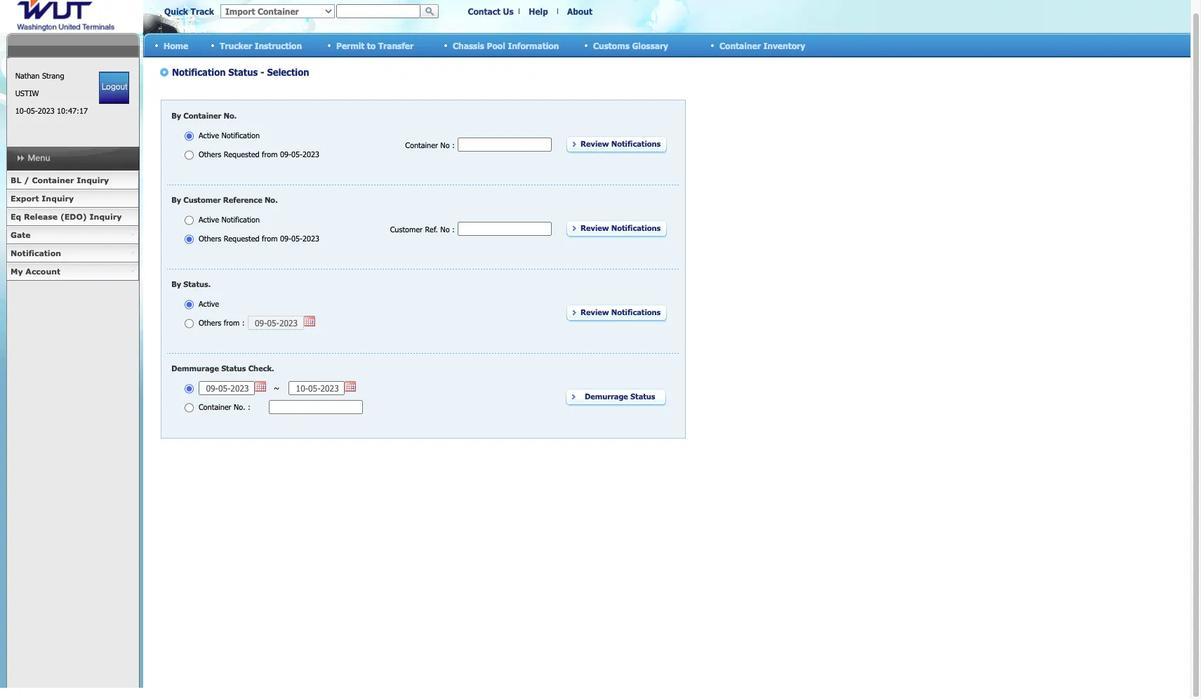 Task type: locate. For each thing, give the bounding box(es) containing it.
chassis
[[453, 40, 484, 50]]

trucker
[[220, 40, 252, 50]]

my
[[11, 267, 23, 276]]

10-05-2023 10:47:18
[[15, 106, 88, 115]]

bl
[[11, 176, 21, 185]]

gate
[[11, 230, 31, 239]]

release
[[24, 212, 58, 221]]

contact us link
[[468, 6, 514, 16]]

home
[[164, 40, 188, 50]]

inquiry
[[77, 176, 109, 185], [42, 194, 74, 203], [90, 212, 122, 221]]

container
[[720, 40, 761, 50], [32, 176, 74, 185]]

None text field
[[336, 4, 421, 18]]

contact
[[468, 6, 501, 16]]

track
[[191, 6, 214, 16]]

contact us
[[468, 6, 514, 16]]

0 vertical spatial inquiry
[[77, 176, 109, 185]]

0 vertical spatial container
[[720, 40, 761, 50]]

inquiry up export inquiry link
[[77, 176, 109, 185]]

1 horizontal spatial container
[[720, 40, 761, 50]]

inquiry right (edo)
[[90, 212, 122, 221]]

container up the export inquiry
[[32, 176, 74, 185]]

help link
[[529, 6, 548, 16]]

05-
[[26, 106, 38, 115]]

10-
[[15, 106, 26, 115]]

0 horizontal spatial container
[[32, 176, 74, 185]]

about link
[[567, 6, 592, 16]]

2 vertical spatial inquiry
[[90, 212, 122, 221]]

inquiry for (edo)
[[90, 212, 122, 221]]

inquiry down bl / container inquiry
[[42, 194, 74, 203]]

account
[[26, 267, 60, 276]]

ustiw
[[15, 88, 39, 98]]

us
[[503, 6, 514, 16]]

(edo)
[[60, 212, 87, 221]]

container left inventory
[[720, 40, 761, 50]]

gate link
[[6, 226, 139, 244]]

permit to transfer
[[336, 40, 414, 50]]

nathan
[[15, 71, 40, 80]]

transfer
[[378, 40, 414, 50]]

my account link
[[6, 263, 139, 281]]

instruction
[[255, 40, 302, 50]]

chassis pool information
[[453, 40, 559, 50]]

eq
[[11, 212, 21, 221]]

container inventory
[[720, 40, 805, 50]]



Task type: vqa. For each thing, say whether or not it's contained in the screenshot.
Password:
no



Task type: describe. For each thing, give the bounding box(es) containing it.
permit
[[336, 40, 365, 50]]

10:47:18
[[57, 106, 88, 115]]

glossary
[[632, 40, 668, 50]]

information
[[508, 40, 559, 50]]

1 vertical spatial inquiry
[[42, 194, 74, 203]]

customs
[[593, 40, 630, 50]]

eq release (edo) inquiry link
[[6, 208, 139, 226]]

about
[[567, 6, 592, 16]]

export
[[11, 194, 39, 203]]

login image
[[99, 72, 129, 104]]

customs glossary
[[593, 40, 668, 50]]

bl / container inquiry
[[11, 176, 109, 185]]

bl / container inquiry link
[[6, 171, 139, 190]]

quick
[[164, 6, 188, 16]]

eq release (edo) inquiry
[[11, 212, 122, 221]]

export inquiry link
[[6, 190, 139, 208]]

my account
[[11, 267, 60, 276]]

quick track
[[164, 6, 214, 16]]

nathan strang
[[15, 71, 64, 80]]

/
[[24, 176, 29, 185]]

2023
[[38, 106, 55, 115]]

inventory
[[763, 40, 805, 50]]

trucker instruction
[[220, 40, 302, 50]]

notification
[[11, 249, 61, 258]]

export inquiry
[[11, 194, 74, 203]]

to
[[367, 40, 376, 50]]

help
[[529, 6, 548, 16]]

pool
[[487, 40, 505, 50]]

strang
[[42, 71, 64, 80]]

inquiry for container
[[77, 176, 109, 185]]

1 vertical spatial container
[[32, 176, 74, 185]]

notification link
[[6, 244, 139, 263]]



